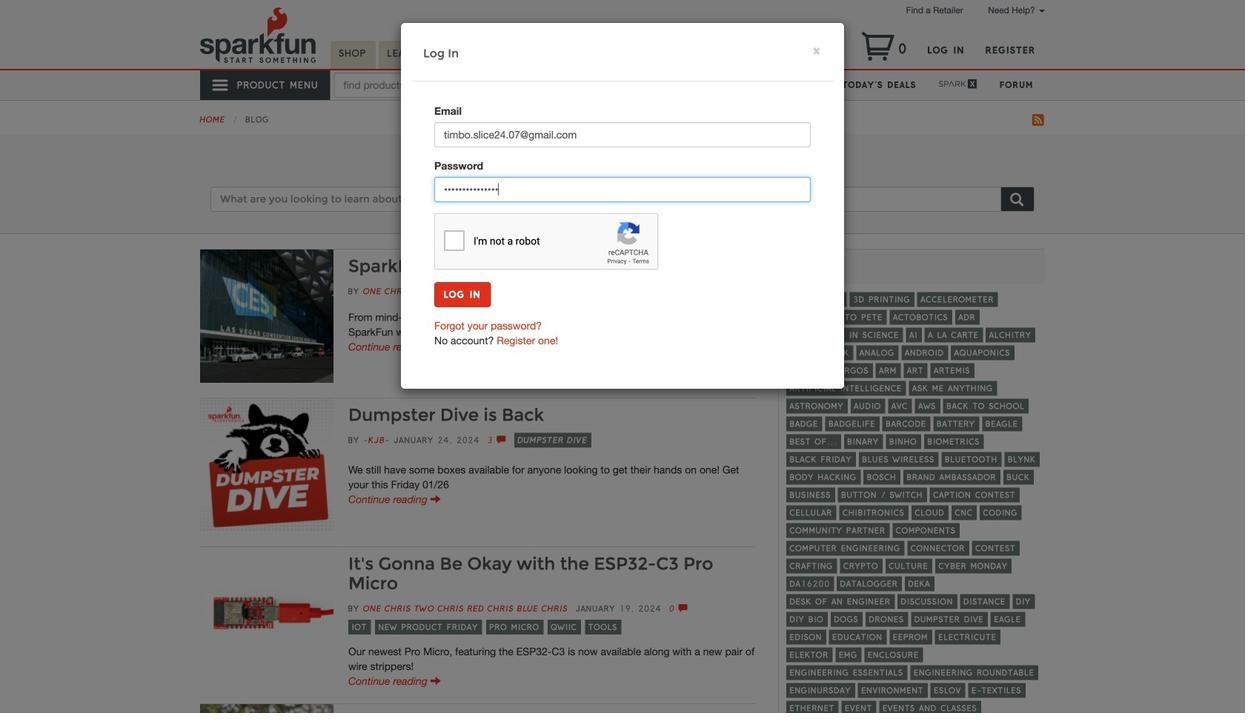 Task type: describe. For each thing, give the bounding box(es) containing it.
find products, tutorials, etc... text field
[[334, 73, 519, 98]]

diy rtk surveying image
[[200, 705, 334, 714]]

sparkfun news feed image
[[1029, 114, 1045, 126]]

arrow right image for "it's gonna be okay with the esp32-c3 pro micro" image
[[430, 676, 441, 687]]

arrow right image for sparkfun at ces 2024 image
[[430, 342, 441, 352]]

it's gonna be okay with the esp32-c3 pro micro image
[[200, 548, 334, 681]]



Task type: vqa. For each thing, say whether or not it's contained in the screenshot.
topmost ARROW RIGHT image
yes



Task type: locate. For each thing, give the bounding box(es) containing it.
0 comments image
[[679, 604, 688, 613]]

None submit
[[434, 282, 491, 307]]

None email field
[[434, 122, 811, 147]]

form
[[434, 104, 811, 307]]

2 arrow right image from the top
[[430, 676, 441, 687]]

sparkfun at ces 2024 image
[[200, 250, 334, 383]]

0 vertical spatial arrow right image
[[430, 342, 441, 352]]

dumpster dive is back image
[[200, 399, 334, 532]]

arrow right image
[[430, 494, 441, 505]]

1 arrow right image from the top
[[430, 342, 441, 352]]

1 vertical spatial arrow right image
[[430, 676, 441, 687]]

None password field
[[434, 177, 811, 202]]

3 comments image
[[497, 436, 507, 444]]

arrow right image
[[430, 342, 441, 352], [430, 676, 441, 687]]



